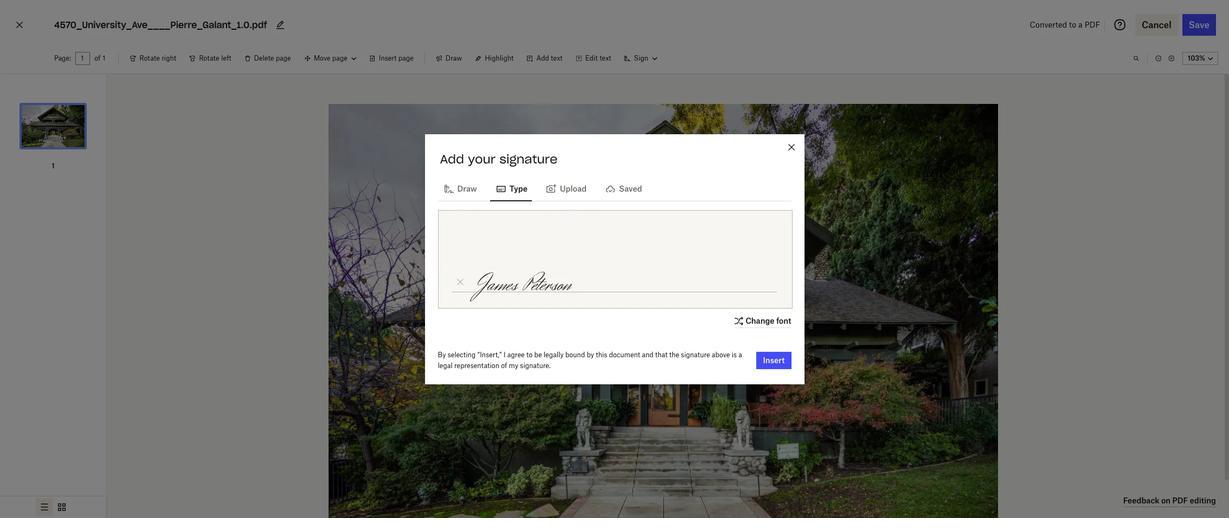 Task type: vqa. For each thing, say whether or not it's contained in the screenshot.
do related to How do I share a Dropbox folder?
no



Task type: describe. For each thing, give the bounding box(es) containing it.
insert page
[[379, 54, 414, 62]]

selecting
[[448, 351, 476, 359]]

bound
[[565, 351, 585, 359]]

and
[[642, 351, 654, 359]]

add text button
[[520, 50, 569, 67]]

page for insert page
[[398, 54, 414, 62]]

Button to change sidebar list view to grid view radio
[[53, 499, 70, 517]]

1 horizontal spatial a
[[1078, 20, 1083, 29]]

change font button
[[733, 315, 791, 328]]

1 horizontal spatial to
[[1069, 20, 1076, 29]]

by selecting "insert," i agree to be legally bound by this document and that the signature above is a legal representation of my signature.
[[438, 351, 742, 370]]

insert page button
[[363, 50, 420, 67]]

4570_university_ave____pierre_galant_1.0.pdf
[[54, 20, 267, 30]]

a inside the by selecting "insert," i agree to be legally bound by this document and that the signature above is a legal representation of my signature.
[[739, 351, 742, 359]]

that
[[655, 351, 668, 359]]

cancel image
[[13, 16, 26, 34]]

rotate right button
[[123, 50, 183, 67]]

pdf
[[1085, 20, 1100, 29]]

agree
[[507, 351, 525, 359]]

right
[[162, 54, 176, 62]]

add your signature
[[440, 152, 558, 167]]

add text
[[536, 54, 563, 62]]

draw inside "add your signature" dialog
[[457, 184, 477, 193]]

signature.
[[520, 362, 551, 370]]

page for delete page
[[276, 54, 291, 62]]

font
[[776, 317, 791, 326]]

legally
[[544, 351, 564, 359]]

change
[[746, 317, 774, 326]]

your
[[468, 152, 496, 167]]

converted to a pdf
[[1030, 20, 1100, 29]]

is
[[732, 351, 737, 359]]

add for add your signature
[[440, 152, 464, 167]]

edit
[[585, 54, 598, 62]]

of inside the by selecting "insert," i agree to be legally bound by this document and that the signature above is a legal representation of my signature.
[[501, 362, 507, 370]]

converted
[[1030, 20, 1067, 29]]

legal
[[438, 362, 453, 370]]

draw inside button
[[446, 54, 462, 62]]

of 1
[[94, 54, 105, 62]]

text for edit text
[[600, 54, 611, 62]]

type
[[509, 184, 527, 193]]

highlight
[[485, 54, 514, 62]]

1 inside 'element'
[[52, 162, 55, 170]]

change font
[[746, 317, 791, 326]]



Task type: locate. For each thing, give the bounding box(es) containing it.
to inside the by selecting "insert," i agree to be legally bound by this document and that the signature above is a legal representation of my signature.
[[526, 351, 533, 359]]

a
[[1078, 20, 1083, 29], [739, 351, 742, 359]]

1 horizontal spatial page
[[398, 54, 414, 62]]

0 vertical spatial signature
[[500, 152, 558, 167]]

insert inside button
[[379, 54, 397, 62]]

add
[[536, 54, 549, 62], [440, 152, 464, 167]]

1 vertical spatial to
[[526, 351, 533, 359]]

1 horizontal spatial rotate
[[199, 54, 219, 62]]

rotate for rotate right
[[140, 54, 160, 62]]

saved
[[619, 184, 642, 193]]

above
[[712, 351, 730, 359]]

edit text
[[585, 54, 611, 62]]

0 horizontal spatial a
[[739, 351, 742, 359]]

representation
[[454, 362, 499, 370]]

text
[[551, 54, 563, 62], [600, 54, 611, 62]]

delete page
[[254, 54, 291, 62]]

page 1. selected thumbnail preview element
[[18, 83, 88, 172]]

signature inside the by selecting "insert," i agree to be legally bound by this document and that the signature above is a legal representation of my signature.
[[681, 351, 710, 359]]

tab list inside "add your signature" dialog
[[438, 175, 791, 201]]

edit text button
[[569, 50, 618, 67]]

add for add text
[[536, 54, 549, 62]]

this
[[596, 351, 607, 359]]

delete page button
[[238, 50, 298, 67]]

of left my
[[501, 362, 507, 370]]

1 vertical spatial insert
[[763, 356, 785, 365]]

highlight button
[[469, 50, 520, 67]]

"insert,"
[[477, 351, 502, 359]]

option group
[[0, 497, 106, 519]]

insert inside button
[[763, 356, 785, 365]]

insert button
[[757, 352, 791, 369]]

0 horizontal spatial of
[[94, 54, 100, 62]]

add right the highlight
[[536, 54, 549, 62]]

by
[[587, 351, 594, 359]]

Your name text field
[[468, 263, 779, 308]]

1 horizontal spatial text
[[600, 54, 611, 62]]

to left pdf
[[1069, 20, 1076, 29]]

1 horizontal spatial insert
[[763, 356, 785, 365]]

1 horizontal spatial of
[[501, 362, 507, 370]]

rotate right
[[140, 54, 176, 62]]

1 vertical spatial 1
[[52, 162, 55, 170]]

delete
[[254, 54, 274, 62]]

document
[[609, 351, 640, 359]]

i
[[504, 351, 506, 359]]

be
[[534, 351, 542, 359]]

add inside dialog
[[440, 152, 464, 167]]

add inside button
[[536, 54, 549, 62]]

upload
[[560, 184, 587, 193]]

add left your
[[440, 152, 464, 167]]

page right delete
[[276, 54, 291, 62]]

insert for insert page
[[379, 54, 397, 62]]

rotate left right
[[140, 54, 160, 62]]

0 horizontal spatial page
[[276, 54, 291, 62]]

draw down your
[[457, 184, 477, 193]]

by
[[438, 351, 446, 359]]

rotate left button
[[183, 50, 238, 67]]

0 horizontal spatial signature
[[500, 152, 558, 167]]

rotate left left
[[199, 54, 219, 62]]

1
[[103, 54, 105, 62], [52, 162, 55, 170]]

rotate left
[[199, 54, 231, 62]]

page left 'draw' button
[[398, 54, 414, 62]]

2 page from the left
[[398, 54, 414, 62]]

0 horizontal spatial text
[[551, 54, 563, 62]]

0 vertical spatial insert
[[379, 54, 397, 62]]

0 vertical spatial of
[[94, 54, 100, 62]]

1 horizontal spatial 1
[[103, 54, 105, 62]]

0 horizontal spatial 1
[[52, 162, 55, 170]]

add your signature dialog
[[425, 134, 804, 385]]

0 vertical spatial 1
[[103, 54, 105, 62]]

signature up the type at the left of the page
[[500, 152, 558, 167]]

to
[[1069, 20, 1076, 29], [526, 351, 533, 359]]

1 horizontal spatial signature
[[681, 351, 710, 359]]

1 text from the left
[[551, 54, 563, 62]]

1 rotate from the left
[[140, 54, 160, 62]]

1 vertical spatial of
[[501, 362, 507, 370]]

page inside "button"
[[276, 54, 291, 62]]

of right "page:"
[[94, 54, 100, 62]]

0 vertical spatial to
[[1069, 20, 1076, 29]]

2 rotate from the left
[[199, 54, 219, 62]]

text right edit
[[600, 54, 611, 62]]

1 vertical spatial signature
[[681, 351, 710, 359]]

text for add text
[[551, 54, 563, 62]]

text left edit
[[551, 54, 563, 62]]

2 text from the left
[[600, 54, 611, 62]]

to left be
[[526, 351, 533, 359]]

draw
[[446, 54, 462, 62], [457, 184, 477, 193]]

rotate for rotate left
[[199, 54, 219, 62]]

draw button
[[429, 50, 469, 67]]

a right is
[[739, 351, 742, 359]]

1 horizontal spatial add
[[536, 54, 549, 62]]

1 vertical spatial draw
[[457, 184, 477, 193]]

a left pdf
[[1078, 20, 1083, 29]]

left
[[221, 54, 231, 62]]

page inside button
[[398, 54, 414, 62]]

draw left highlight button
[[446, 54, 462, 62]]

tab list containing draw
[[438, 175, 791, 201]]

1 page from the left
[[276, 54, 291, 62]]

signature
[[500, 152, 558, 167], [681, 351, 710, 359]]

rotate inside rotate right button
[[140, 54, 160, 62]]

the
[[669, 351, 679, 359]]

0 horizontal spatial add
[[440, 152, 464, 167]]

0 vertical spatial draw
[[446, 54, 462, 62]]

rotate
[[140, 54, 160, 62], [199, 54, 219, 62]]

0 vertical spatial a
[[1078, 20, 1083, 29]]

rotate inside rotate left button
[[199, 54, 219, 62]]

0 horizontal spatial insert
[[379, 54, 397, 62]]

insert for insert
[[763, 356, 785, 365]]

1 vertical spatial add
[[440, 152, 464, 167]]

tab list
[[438, 175, 791, 201]]

my
[[509, 362, 518, 370]]

signature right the the
[[681, 351, 710, 359]]

0 vertical spatial add
[[536, 54, 549, 62]]

of
[[94, 54, 100, 62], [501, 362, 507, 370]]

insert
[[379, 54, 397, 62], [763, 356, 785, 365]]

None number field
[[81, 54, 85, 63]]

0 horizontal spatial to
[[526, 351, 533, 359]]

Button to change sidebar grid view to list view radio
[[36, 499, 53, 517]]

page:
[[54, 54, 71, 62]]

0 horizontal spatial rotate
[[140, 54, 160, 62]]

page
[[276, 54, 291, 62], [398, 54, 414, 62]]

1 vertical spatial a
[[739, 351, 742, 359]]



